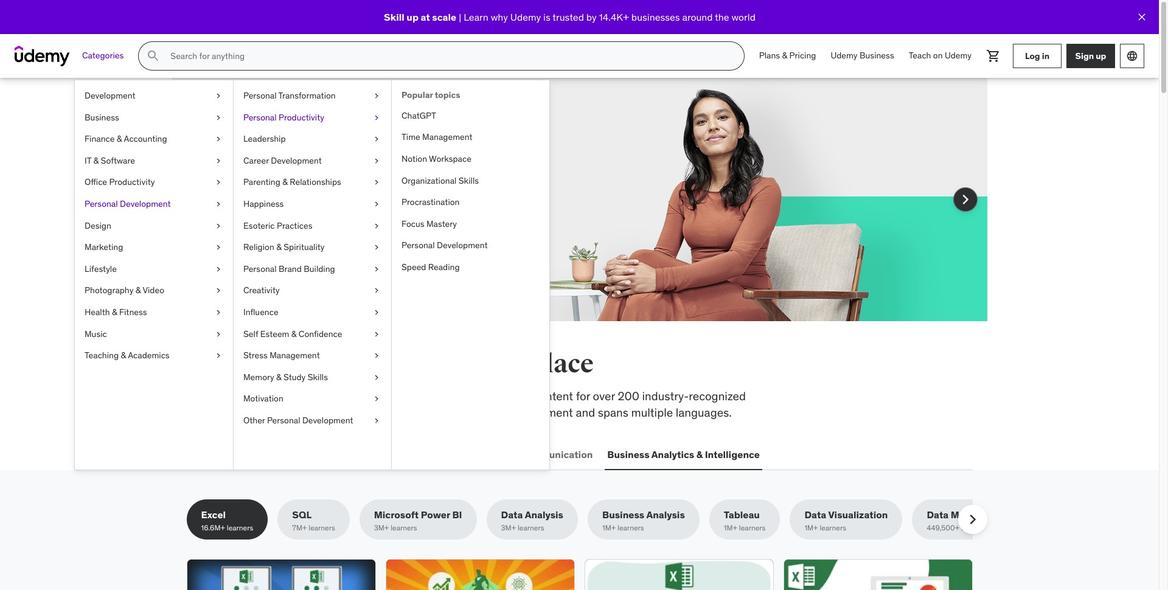 Task type: describe. For each thing, give the bounding box(es) containing it.
businesses
[[632, 11, 680, 23]]

categories button
[[75, 41, 131, 71]]

1 vertical spatial the
[[227, 349, 266, 380]]

industry-
[[642, 389, 689, 404]]

1 horizontal spatial skills
[[308, 372, 328, 383]]

personal productivity
[[243, 112, 324, 123]]

personal down workplace
[[267, 415, 300, 426]]

parenting & relationships
[[243, 177, 341, 188]]

topics,
[[420, 389, 454, 404]]

is
[[544, 11, 551, 23]]

0 vertical spatial skills
[[271, 349, 337, 380]]

organizational skills link
[[392, 170, 550, 192]]

log
[[1025, 50, 1040, 61]]

xsmall image for personal development
[[214, 198, 223, 210]]

you for gets
[[412, 131, 447, 156]]

time management
[[402, 132, 473, 143]]

& right esteem
[[291, 328, 297, 339]]

creativity link
[[234, 280, 391, 302]]

learning that gets you skills for your present (and your future). get started with us.
[[230, 131, 454, 192]]

learners inside "microsoft power bi 3m+ learners"
[[391, 524, 417, 533]]

skills inside covering critical workplace skills to technical topics, including prep content for over 200 industry-recognized certifications, our catalog supports well-rounded professional development and spans multiple languages.
[[329, 389, 355, 404]]

leadership button
[[375, 440, 431, 469]]

design link
[[75, 215, 233, 237]]

0 vertical spatial personal development link
[[75, 194, 233, 215]]

1m+ inside tableau 1m+ learners
[[724, 524, 738, 533]]

xsmall image for personal brand building
[[372, 263, 382, 275]]

development inside "link"
[[271, 155, 322, 166]]

speed reading link
[[392, 257, 550, 278]]

& for photography & video
[[136, 285, 141, 296]]

xsmall image for influence
[[372, 307, 382, 319]]

submit search image
[[146, 49, 161, 63]]

personal brand building
[[243, 263, 335, 274]]

& for health & fitness
[[112, 307, 117, 318]]

skills inside "learning that gets you skills for your present (and your future). get started with us."
[[230, 161, 258, 176]]

scale
[[432, 11, 457, 23]]

xsmall image for photography & video
[[214, 285, 223, 297]]

for inside covering critical workplace skills to technical topics, including prep content for over 200 industry-recognized certifications, our catalog supports well-rounded professional development and spans multiple languages.
[[576, 389, 590, 404]]

modeling
[[951, 509, 995, 521]]

self
[[243, 328, 258, 339]]

0 vertical spatial in
[[1042, 50, 1050, 61]]

office
[[85, 177, 107, 188]]

future).
[[395, 161, 432, 176]]

it & software
[[85, 155, 135, 166]]

all the skills you need in one place
[[187, 349, 594, 380]]

personal productivity element
[[391, 80, 550, 470]]

xsmall image for teaching & academics
[[214, 350, 223, 362]]

3m+ inside data analysis 3m+ learners
[[501, 524, 516, 533]]

professional
[[440, 405, 503, 420]]

communication
[[519, 448, 593, 460]]

learners inside tableau 1m+ learners
[[739, 524, 766, 533]]

relationships
[[290, 177, 341, 188]]

& for religion & spirituality
[[276, 242, 282, 253]]

xsmall image for memory & study skills
[[372, 372, 382, 384]]

200
[[618, 389, 640, 404]]

xsmall image for esoteric practices
[[372, 220, 382, 232]]

development link
[[75, 85, 233, 107]]

recognized
[[689, 389, 746, 404]]

over
[[593, 389, 615, 404]]

xsmall image for happiness
[[372, 198, 382, 210]]

(and
[[345, 161, 367, 176]]

excel
[[201, 509, 226, 521]]

& for teaching & academics
[[121, 350, 126, 361]]

lifestyle link
[[75, 259, 233, 280]]

place
[[530, 349, 594, 380]]

xsmall image for creativity
[[372, 285, 382, 297]]

content
[[534, 389, 573, 404]]

us.
[[295, 177, 310, 192]]

business for business analysis 1m+ learners
[[603, 509, 645, 521]]

gets
[[367, 131, 408, 156]]

critical
[[236, 389, 270, 404]]

one
[[481, 349, 525, 380]]

log in link
[[1013, 44, 1062, 68]]

influence
[[243, 307, 278, 318]]

accounting
[[124, 133, 167, 144]]

technical
[[370, 389, 417, 404]]

career
[[243, 155, 269, 166]]

udemy business link
[[824, 41, 902, 71]]

analysis for data analysis
[[525, 509, 564, 521]]

web
[[189, 448, 210, 460]]

religion & spirituality
[[243, 242, 325, 253]]

marketing
[[85, 242, 123, 253]]

microsoft
[[374, 509, 419, 521]]

7m+
[[292, 524, 307, 533]]

esteem
[[260, 328, 289, 339]]

learners inside data visualization 1m+ learners
[[820, 524, 847, 533]]

other personal development link
[[234, 410, 391, 432]]

management for time management
[[422, 132, 473, 143]]

teach
[[909, 50, 931, 61]]

& for plans & pricing
[[782, 50, 788, 61]]

music
[[85, 328, 107, 339]]

personal development for top personal development link
[[85, 198, 171, 209]]

personal for personal brand building link
[[243, 263, 277, 274]]

organizational
[[402, 175, 457, 186]]

personal for the right personal development link
[[402, 240, 435, 251]]

trusted
[[553, 11, 584, 23]]

reading
[[428, 262, 460, 273]]

skill up at scale | learn why udemy is trusted by 14.4k+ businesses around the world
[[384, 11, 756, 23]]

data for data modeling
[[927, 509, 949, 521]]

web development button
[[187, 440, 277, 469]]

learners inside the data modeling 449,500+ learners
[[962, 524, 988, 533]]

next image
[[963, 510, 983, 530]]

productivity for personal productivity
[[279, 112, 324, 123]]

motivation
[[243, 393, 283, 404]]

web development
[[189, 448, 274, 460]]

personal for top personal development link
[[85, 198, 118, 209]]

learners inside business analysis 1m+ learners
[[618, 524, 644, 533]]

at
[[421, 11, 430, 23]]

rounded
[[394, 405, 437, 420]]

& for memory & study skills
[[276, 372, 282, 383]]

to
[[357, 389, 368, 404]]

happiness
[[243, 198, 284, 209]]

xsmall image for motivation
[[372, 393, 382, 405]]

& for parenting & relationships
[[283, 177, 288, 188]]

multiple
[[631, 405, 673, 420]]

up for sign
[[1096, 50, 1107, 61]]

sql
[[292, 509, 312, 521]]

around
[[683, 11, 713, 23]]

our
[[259, 405, 276, 420]]

parenting
[[243, 177, 280, 188]]

business analysis 1m+ learners
[[603, 509, 685, 533]]

analytics
[[652, 448, 695, 460]]

& for it & software
[[93, 155, 99, 166]]

creativity
[[243, 285, 280, 296]]

development down office productivity link at top left
[[120, 198, 171, 209]]

leadership link
[[234, 129, 391, 150]]

excel 16.6m+ learners
[[201, 509, 253, 533]]



Task type: vqa. For each thing, say whether or not it's contained in the screenshot.


Task type: locate. For each thing, give the bounding box(es) containing it.
& right plans at the top right
[[782, 50, 788, 61]]

personal up the personal productivity
[[243, 90, 277, 101]]

& right teaching
[[121, 350, 126, 361]]

skills up started
[[230, 161, 258, 176]]

personal development
[[85, 198, 171, 209], [402, 240, 488, 251]]

1m+ inside data visualization 1m+ learners
[[805, 524, 818, 533]]

certifications,
[[187, 405, 257, 420]]

productivity inside 'link'
[[279, 112, 324, 123]]

& left the us. on the left of the page
[[283, 177, 288, 188]]

xsmall image inside music link
[[214, 328, 223, 340]]

next image
[[956, 190, 975, 209]]

personal development link
[[75, 194, 233, 215], [392, 235, 550, 257]]

languages.
[[676, 405, 732, 420]]

1 1m+ from the left
[[603, 524, 616, 533]]

well-
[[369, 405, 394, 420]]

memory & study skills link
[[234, 367, 391, 388]]

plans & pricing
[[759, 50, 816, 61]]

xsmall image for lifestyle
[[214, 263, 223, 275]]

supports
[[320, 405, 366, 420]]

photography & video
[[85, 285, 164, 296]]

covering critical workplace skills to technical topics, including prep content for over 200 industry-recognized certifications, our catalog supports well-rounded professional development and spans multiple languages.
[[187, 389, 746, 420]]

xsmall image inside self esteem & confidence link
[[372, 328, 382, 340]]

0 vertical spatial leadership
[[243, 133, 286, 144]]

0 horizontal spatial 1m+
[[603, 524, 616, 533]]

data for data analysis
[[501, 509, 523, 521]]

3 learners from the left
[[391, 524, 417, 533]]

learners inside sql 7m+ learners
[[309, 524, 335, 533]]

xsmall image for career development
[[372, 155, 382, 167]]

xsmall image for finance & accounting
[[214, 133, 223, 145]]

categories
[[82, 50, 124, 61]]

sign
[[1076, 50, 1094, 61]]

notion
[[402, 153, 427, 164]]

1 horizontal spatial management
[[422, 132, 473, 143]]

0 horizontal spatial personal development link
[[75, 194, 233, 215]]

xsmall image for office productivity
[[214, 177, 223, 189]]

health & fitness
[[85, 307, 147, 318]]

udemy right pricing
[[831, 50, 858, 61]]

business for business
[[85, 112, 119, 123]]

covering
[[187, 389, 233, 404]]

the left world
[[715, 11, 730, 23]]

0 horizontal spatial personal development
[[85, 198, 171, 209]]

xsmall image for parenting & relationships
[[372, 177, 382, 189]]

data modeling 449,500+ learners
[[927, 509, 995, 533]]

1 horizontal spatial data
[[805, 509, 827, 521]]

2 horizontal spatial udemy
[[945, 50, 972, 61]]

6 learners from the left
[[739, 524, 766, 533]]

by
[[587, 11, 597, 23]]

xsmall image for marketing
[[214, 242, 223, 254]]

2 your from the left
[[370, 161, 392, 176]]

data inside data analysis 3m+ learners
[[501, 509, 523, 521]]

for up 'parenting'
[[261, 161, 275, 176]]

up inside sign up link
[[1096, 50, 1107, 61]]

1 vertical spatial for
[[576, 389, 590, 404]]

workspace
[[429, 153, 472, 164]]

0 horizontal spatial you
[[341, 349, 385, 380]]

motivation link
[[234, 388, 391, 410]]

xsmall image inside career development "link"
[[372, 155, 382, 167]]

1 horizontal spatial personal development
[[402, 240, 488, 251]]

xsmall image for business
[[214, 112, 223, 124]]

Search for anything text field
[[168, 46, 730, 66]]

leadership inside button
[[377, 448, 429, 460]]

for inside "learning that gets you skills for your present (and your future). get started with us."
[[261, 161, 275, 176]]

0 vertical spatial the
[[715, 11, 730, 23]]

0 vertical spatial personal development
[[85, 198, 171, 209]]

1 your from the left
[[278, 161, 300, 176]]

xsmall image inside happiness link
[[372, 198, 382, 210]]

personal development link up reading
[[392, 235, 550, 257]]

xsmall image inside development link
[[214, 90, 223, 102]]

development inside button
[[212, 448, 274, 460]]

1 vertical spatial management
[[270, 350, 320, 361]]

business link
[[75, 107, 233, 129]]

0 horizontal spatial for
[[261, 161, 275, 176]]

personal up design
[[85, 198, 118, 209]]

1 vertical spatial up
[[1096, 50, 1107, 61]]

skills down the notion workspace link
[[459, 175, 479, 186]]

up left at
[[407, 11, 419, 23]]

focus
[[402, 218, 425, 229]]

skills inside personal productivity element
[[459, 175, 479, 186]]

design
[[85, 220, 111, 231]]

0 horizontal spatial the
[[227, 349, 266, 380]]

development down focus mastery 'link'
[[437, 240, 488, 251]]

& inside button
[[697, 448, 703, 460]]

data for data visualization
[[805, 509, 827, 521]]

xsmall image inside leadership link
[[372, 133, 382, 145]]

time management link
[[392, 127, 550, 148]]

2 horizontal spatial skills
[[459, 175, 479, 186]]

xsmall image inside religion & spirituality link
[[372, 242, 382, 254]]

your up parenting & relationships
[[278, 161, 300, 176]]

get
[[435, 161, 454, 176]]

personal up speed
[[402, 240, 435, 251]]

analysis for business analysis
[[647, 509, 685, 521]]

xsmall image inside 'other personal development' link
[[372, 415, 382, 427]]

xsmall image for leadership
[[372, 133, 382, 145]]

topic filters element
[[187, 500, 1009, 540]]

1 horizontal spatial 3m+
[[501, 524, 516, 533]]

1 vertical spatial personal development
[[402, 240, 488, 251]]

shopping cart with 0 items image
[[987, 49, 1001, 63]]

2 learners from the left
[[309, 524, 335, 533]]

1 horizontal spatial you
[[412, 131, 447, 156]]

xsmall image for it & software
[[214, 155, 223, 167]]

software
[[101, 155, 135, 166]]

3 1m+ from the left
[[805, 524, 818, 533]]

chatgpt
[[402, 110, 436, 121]]

influence link
[[234, 302, 391, 323]]

udemy
[[510, 11, 541, 23], [831, 50, 858, 61], [945, 50, 972, 61]]

xsmall image inside motivation link
[[372, 393, 382, 405]]

0 horizontal spatial data
[[501, 509, 523, 521]]

personal for 'personal transformation' link
[[243, 90, 277, 101]]

personal brand building link
[[234, 259, 391, 280]]

data right bi
[[501, 509, 523, 521]]

xsmall image for music
[[214, 328, 223, 340]]

xsmall image inside teaching & academics link
[[214, 350, 223, 362]]

log in
[[1025, 50, 1050, 61]]

the down self at the bottom left
[[227, 349, 266, 380]]

all
[[187, 349, 222, 380]]

finance & accounting link
[[75, 129, 233, 150]]

& right analytics
[[697, 448, 703, 460]]

choose a language image
[[1127, 50, 1139, 62]]

0 horizontal spatial udemy
[[510, 11, 541, 23]]

learners inside data analysis 3m+ learners
[[518, 524, 544, 533]]

xsmall image inside personal productivity 'link'
[[372, 112, 382, 124]]

business inside button
[[608, 448, 650, 460]]

1 horizontal spatial for
[[576, 389, 590, 404]]

teaching
[[85, 350, 119, 361]]

catalog
[[279, 405, 317, 420]]

sign up
[[1076, 50, 1107, 61]]

focus mastery
[[402, 218, 457, 229]]

practices
[[277, 220, 313, 231]]

xsmall image inside health & fitness link
[[214, 307, 223, 319]]

1 horizontal spatial the
[[715, 11, 730, 23]]

management inside personal productivity element
[[422, 132, 473, 143]]

5 learners from the left
[[618, 524, 644, 533]]

0 horizontal spatial management
[[270, 350, 320, 361]]

7 learners from the left
[[820, 524, 847, 533]]

|
[[459, 11, 462, 23]]

1 horizontal spatial personal development link
[[392, 235, 550, 257]]

xsmall image inside personal brand building link
[[372, 263, 382, 275]]

& for finance & accounting
[[117, 133, 122, 144]]

8 learners from the left
[[962, 524, 988, 533]]

personal development for the right personal development link
[[402, 240, 488, 251]]

memory & study skills
[[243, 372, 328, 383]]

need
[[390, 349, 448, 380]]

1 learners from the left
[[227, 524, 253, 533]]

1 horizontal spatial up
[[1096, 50, 1107, 61]]

2 analysis from the left
[[647, 509, 685, 521]]

3m+ inside "microsoft power bi 3m+ learners"
[[374, 524, 389, 533]]

you for skills
[[341, 349, 385, 380]]

1 vertical spatial leadership
[[377, 448, 429, 460]]

0 vertical spatial management
[[422, 132, 473, 143]]

0 horizontal spatial up
[[407, 11, 419, 23]]

xsmall image inside influence link
[[372, 307, 382, 319]]

career development
[[243, 155, 322, 166]]

prep
[[507, 389, 531, 404]]

development down categories dropdown button
[[85, 90, 135, 101]]

personal development link down office productivity
[[75, 194, 233, 215]]

development up parenting & relationships
[[271, 155, 322, 166]]

mastery
[[427, 218, 457, 229]]

1 vertical spatial productivity
[[109, 177, 155, 188]]

xsmall image inside lifestyle 'link'
[[214, 263, 223, 275]]

0 vertical spatial you
[[412, 131, 447, 156]]

leadership for leadership link
[[243, 133, 286, 144]]

1 horizontal spatial leadership
[[377, 448, 429, 460]]

leadership up career
[[243, 133, 286, 144]]

& right "it"
[[93, 155, 99, 166]]

analysis inside business analysis 1m+ learners
[[647, 509, 685, 521]]

1 horizontal spatial analysis
[[647, 509, 685, 521]]

skills down stress management link
[[308, 372, 328, 383]]

marketing link
[[75, 237, 233, 259]]

up right sign
[[1096, 50, 1107, 61]]

personal development inside personal productivity element
[[402, 240, 488, 251]]

0 horizontal spatial skills
[[230, 161, 258, 176]]

1 horizontal spatial productivity
[[279, 112, 324, 123]]

personal development down office productivity
[[85, 198, 171, 209]]

management up study
[[270, 350, 320, 361]]

1 analysis from the left
[[525, 509, 564, 521]]

carousel element
[[172, 78, 987, 351]]

xsmall image for health & fitness
[[214, 307, 223, 319]]

data inside the data modeling 449,500+ learners
[[927, 509, 949, 521]]

1m+ for data visualization
[[805, 524, 818, 533]]

close image
[[1136, 11, 1148, 23]]

1 vertical spatial personal development link
[[392, 235, 550, 257]]

data visualization 1m+ learners
[[805, 509, 888, 533]]

for up and
[[576, 389, 590, 404]]

productivity down "software"
[[109, 177, 155, 188]]

in up including
[[453, 349, 477, 380]]

productivity for office productivity
[[109, 177, 155, 188]]

development
[[506, 405, 573, 420]]

leadership down 'rounded'
[[377, 448, 429, 460]]

study
[[284, 372, 306, 383]]

0 vertical spatial for
[[261, 161, 275, 176]]

productivity down transformation
[[279, 112, 324, 123]]

xsmall image inside marketing link
[[214, 242, 223, 254]]

stress management
[[243, 350, 320, 361]]

analysis inside data analysis 3m+ learners
[[525, 509, 564, 521]]

& left video
[[136, 285, 141, 296]]

you
[[412, 131, 447, 156], [341, 349, 385, 380]]

spans
[[598, 405, 629, 420]]

in right log
[[1042, 50, 1050, 61]]

started
[[230, 177, 267, 192]]

xsmall image for design
[[214, 220, 223, 232]]

14.4k+
[[599, 11, 629, 23]]

xsmall image inside esoteric practices link
[[372, 220, 382, 232]]

leadership
[[243, 133, 286, 144], [377, 448, 429, 460]]

2 1m+ from the left
[[724, 524, 738, 533]]

xsmall image inside design link
[[214, 220, 223, 232]]

2 horizontal spatial 1m+
[[805, 524, 818, 533]]

you inside "learning that gets you skills for your present (and your future). get started with us."
[[412, 131, 447, 156]]

your right (and
[[370, 161, 392, 176]]

pricing
[[790, 50, 816, 61]]

xsmall image
[[214, 112, 223, 124], [214, 133, 223, 145], [214, 177, 223, 189], [214, 198, 223, 210], [214, 220, 223, 232], [372, 242, 382, 254], [372, 285, 382, 297], [372, 307, 382, 319], [372, 328, 382, 340], [214, 350, 223, 362], [372, 372, 382, 384]]

0 vertical spatial productivity
[[279, 112, 324, 123]]

development down the other in the left bottom of the page
[[212, 448, 274, 460]]

brand
[[279, 263, 302, 274]]

& left study
[[276, 372, 282, 383]]

xsmall image inside it & software link
[[214, 155, 223, 167]]

udemy right on
[[945, 50, 972, 61]]

personal development up reading
[[402, 240, 488, 251]]

udemy left is
[[510, 11, 541, 23]]

personal transformation
[[243, 90, 336, 101]]

0 horizontal spatial 3m+
[[374, 524, 389, 533]]

personal
[[243, 90, 277, 101], [243, 112, 277, 123], [85, 198, 118, 209], [402, 240, 435, 251], [243, 263, 277, 274], [267, 415, 300, 426]]

0 horizontal spatial analysis
[[525, 509, 564, 521]]

2 3m+ from the left
[[501, 524, 516, 533]]

xsmall image inside creativity link
[[372, 285, 382, 297]]

notion workspace
[[402, 153, 472, 164]]

0 horizontal spatial leadership
[[243, 133, 286, 144]]

sql 7m+ learners
[[292, 509, 335, 533]]

0 horizontal spatial productivity
[[109, 177, 155, 188]]

development inside personal productivity element
[[437, 240, 488, 251]]

xsmall image for personal transformation
[[372, 90, 382, 102]]

business inside business analysis 1m+ learners
[[603, 509, 645, 521]]

business for business analytics & intelligence
[[608, 448, 650, 460]]

3 data from the left
[[927, 509, 949, 521]]

with
[[270, 177, 292, 192]]

xsmall image
[[214, 90, 223, 102], [372, 90, 382, 102], [372, 112, 382, 124], [372, 133, 382, 145], [214, 155, 223, 167], [372, 155, 382, 167], [372, 177, 382, 189], [372, 198, 382, 210], [372, 220, 382, 232], [214, 242, 223, 254], [214, 263, 223, 275], [372, 263, 382, 275], [214, 285, 223, 297], [214, 307, 223, 319], [214, 328, 223, 340], [372, 350, 382, 362], [372, 393, 382, 405], [372, 415, 382, 427]]

learners inside excel 16.6m+ learners
[[227, 524, 253, 533]]

personal inside 'link'
[[243, 112, 277, 123]]

personal for personal productivity 'link'
[[243, 112, 277, 123]]

xsmall image for development
[[214, 90, 223, 102]]

xsmall image inside finance & accounting link
[[214, 133, 223, 145]]

topics
[[435, 89, 460, 100]]

procrastination
[[402, 197, 460, 208]]

personal up learning at the left top
[[243, 112, 277, 123]]

management for stress management
[[270, 350, 320, 361]]

xsmall image for self esteem & confidence
[[372, 328, 382, 340]]

personal down religion
[[243, 263, 277, 274]]

and
[[576, 405, 595, 420]]

1 horizontal spatial your
[[370, 161, 392, 176]]

xsmall image inside 'personal transformation' link
[[372, 90, 382, 102]]

1 vertical spatial you
[[341, 349, 385, 380]]

data up 449,500+
[[927, 509, 949, 521]]

leadership for leadership button in the left bottom of the page
[[377, 448, 429, 460]]

xsmall image inside office productivity link
[[214, 177, 223, 189]]

1m+ for business analysis
[[603, 524, 616, 533]]

2 data from the left
[[805, 509, 827, 521]]

spirituality
[[284, 242, 325, 253]]

xsmall image inside business link
[[214, 112, 223, 124]]

1 horizontal spatial udemy
[[831, 50, 858, 61]]

speed reading
[[402, 262, 460, 273]]

notion workspace link
[[392, 148, 550, 170]]

449,500+
[[927, 524, 960, 533]]

xsmall image inside stress management link
[[372, 350, 382, 362]]

0 horizontal spatial in
[[453, 349, 477, 380]]

transformation
[[278, 90, 336, 101]]

& right health
[[112, 307, 117, 318]]

1 data from the left
[[501, 509, 523, 521]]

stress
[[243, 350, 268, 361]]

1 vertical spatial skills
[[329, 389, 355, 404]]

data left visualization at right
[[805, 509, 827, 521]]

xsmall image inside photography & video link
[[214, 285, 223, 297]]

1 3m+ from the left
[[374, 524, 389, 533]]

udemy image
[[15, 46, 70, 66]]

up for skill
[[407, 11, 419, 23]]

xsmall image for religion & spirituality
[[372, 242, 382, 254]]

lifestyle
[[85, 263, 117, 274]]

xsmall image for other personal development
[[372, 415, 382, 427]]

management
[[422, 132, 473, 143], [270, 350, 320, 361]]

focus mastery link
[[392, 213, 550, 235]]

0 vertical spatial up
[[407, 11, 419, 23]]

office productivity
[[85, 177, 155, 188]]

xsmall image for stress management
[[372, 350, 382, 362]]

0 horizontal spatial your
[[278, 161, 300, 176]]

religion
[[243, 242, 274, 253]]

xsmall image for personal productivity
[[372, 112, 382, 124]]

& right religion
[[276, 242, 282, 253]]

xsmall image inside memory & study skills link
[[372, 372, 382, 384]]

why
[[491, 11, 508, 23]]

xsmall image inside "parenting & relationships" link
[[372, 177, 382, 189]]

data inside data visualization 1m+ learners
[[805, 509, 827, 521]]

& right the finance
[[117, 133, 122, 144]]

1m+ inside business analysis 1m+ learners
[[603, 524, 616, 533]]

popular topics
[[402, 89, 460, 100]]

1 vertical spatial in
[[453, 349, 477, 380]]

1 horizontal spatial in
[[1042, 50, 1050, 61]]

it & software link
[[75, 150, 233, 172]]

management up workspace
[[422, 132, 473, 143]]

finance & accounting
[[85, 133, 167, 144]]

1 horizontal spatial 1m+
[[724, 524, 738, 533]]

2 horizontal spatial data
[[927, 509, 949, 521]]

speed
[[402, 262, 426, 273]]

development down motivation link
[[302, 415, 353, 426]]

sign up link
[[1067, 44, 1116, 68]]

4 learners from the left
[[518, 524, 544, 533]]

power
[[421, 509, 450, 521]]



